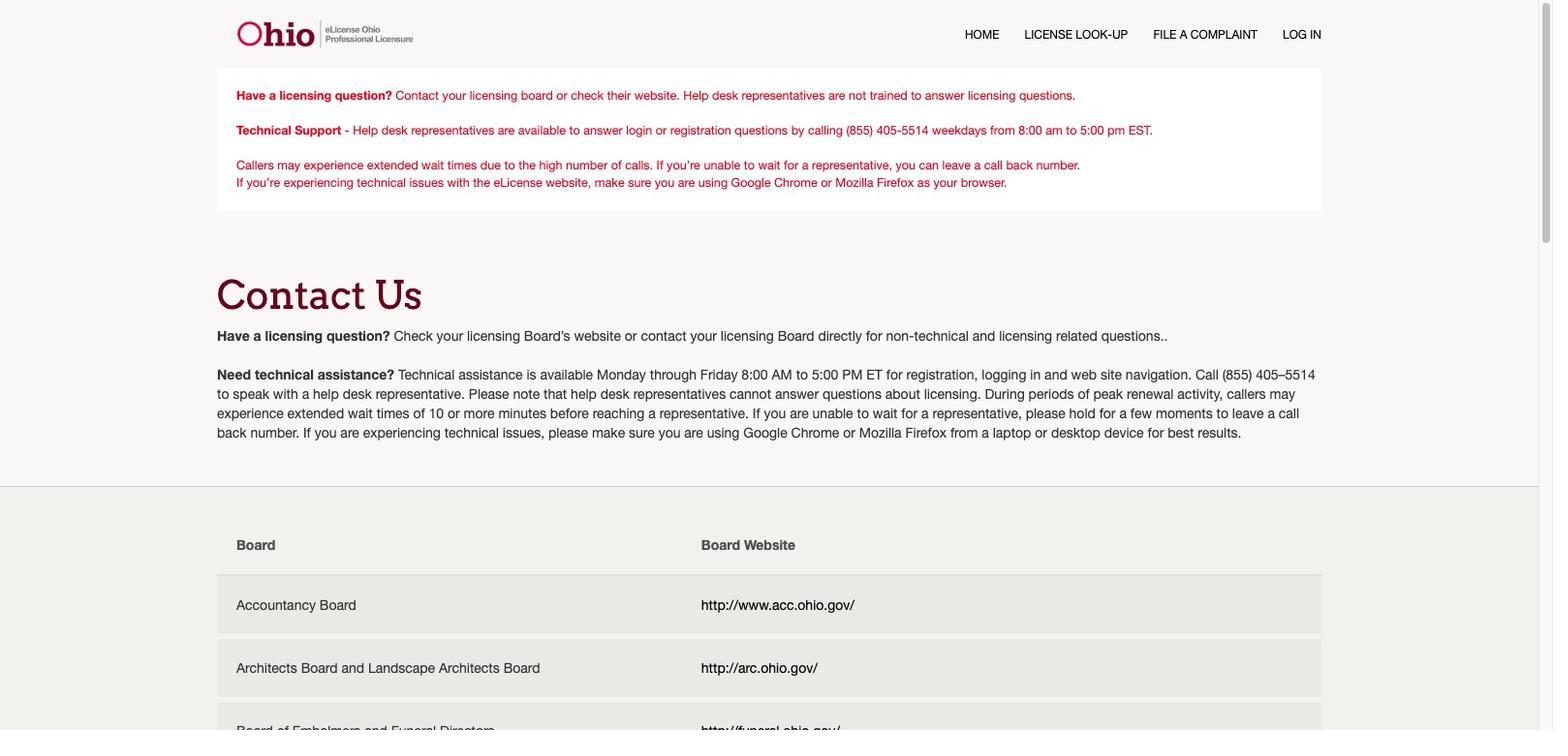 Task type: vqa. For each thing, say whether or not it's contained in the screenshot.
BY ANSWERING THE FOLLOWING QUESTIONS, ELIGIBILITY FOR THE LICENSE APPLICATION WILL BE DETERMINED. CONFIRMATION WILL BE NOTED IF ELIGIBILITY IS MET.
no



Task type: describe. For each thing, give the bounding box(es) containing it.
as
[[918, 175, 931, 190]]

am
[[772, 367, 793, 383]]

for inside callers may experience extended wait times due to the high number of calls. if you're unable to wait for a representative, you can leave a call back number. if you're experiencing technical issues with the elicense website, make sure you are using google chrome or mozilla firefox as your browser.
[[784, 158, 799, 172]]

1 horizontal spatial please
[[1026, 406, 1066, 422]]

logging
[[982, 367, 1027, 383]]

registration
[[671, 123, 732, 138]]

licensing up the weekdays
[[968, 88, 1016, 103]]

due
[[481, 158, 501, 172]]

if right calls.
[[657, 158, 664, 172]]

make inside technical assistance is available monday through friday 8:00 am to 5:00 pm et for registration, logging in and web site navigation. call (855) 405–5514 to speak with a help desk representative. please note that help desk representatives cannot answer questions about licensing. during periods of peak renewal activity, callers may experience extended wait times of 10 or more minutes before reaching a representative. if you are unable to wait for a representative, please hold for a few moments to leave a call back number. if you are experiencing technical issues, please make sure you are using google chrome or mozilla firefox from a laptop or desktop device for best results.
[[592, 425, 625, 441]]

number. inside callers may experience extended wait times due to the high number of calls. if you're unable to wait for a representative, you can leave a call back number. if you're experiencing technical issues with the elicense website, make sure you are using google chrome or mozilla firefox as your browser.
[[1037, 158, 1081, 172]]

issues,
[[503, 425, 545, 441]]

support
[[295, 123, 341, 138]]

unable inside callers may experience extended wait times due to the high number of calls. if you're unable to wait for a representative, you can leave a call back number. if you're experiencing technical issues with the elicense website, make sure you are using google chrome or mozilla firefox as your browser.
[[704, 158, 741, 172]]

complaint
[[1191, 28, 1258, 42]]

questions.
[[1020, 88, 1076, 103]]

is
[[527, 367, 537, 383]]

hold
[[1070, 406, 1096, 422]]

wait down technical support - help desk representatives are available to answer login or registration questions by calling (855) 405-5514 weekdays from 8:00 am to 5:00 pm est. on the top of page
[[758, 158, 781, 172]]

your left board
[[443, 88, 467, 103]]

callers
[[237, 158, 274, 172]]

more
[[464, 406, 495, 422]]

a down by
[[802, 158, 809, 172]]

speak
[[233, 387, 269, 402]]

questions inside technical assistance is available monday through friday 8:00 am to 5:00 pm et for registration, logging in and web site navigation. call (855) 405–5514 to speak with a help desk representative. please note that help desk representatives cannot answer questions about licensing. during periods of peak renewal activity, callers may experience extended wait times of 10 or more minutes before reaching a representative. if you are unable to wait for a representative, please hold for a few moments to leave a call back number. if you are experiencing technical issues, please make sure you are using google chrome or mozilla firefox from a laptop or desktop device for best results.
[[823, 387, 882, 402]]

are inside callers may experience extended wait times due to the high number of calls. if you're unable to wait for a representative, you can leave a call back number. if you're experiencing technical issues with the elicense website, make sure you are using google chrome or mozilla firefox as your browser.
[[678, 175, 695, 190]]

or right board
[[557, 88, 568, 103]]

google inside technical assistance is available monday through friday 8:00 am to 5:00 pm et for registration, logging in and web site navigation. call (855) 405–5514 to speak with a help desk representative. please note that help desk representatives cannot answer questions about licensing. during periods of peak renewal activity, callers may experience extended wait times of 10 or more minutes before reaching a representative. if you are unable to wait for a representative, please hold for a few moments to leave a call back number. if you are experiencing technical issues, please make sure you are using google chrome or mozilla firefox from a laptop or desktop device for best results.
[[744, 425, 788, 441]]

callers
[[1227, 387, 1267, 402]]

you down through
[[659, 425, 681, 441]]

desk up registration
[[712, 88, 739, 103]]

questions..
[[1102, 329, 1169, 344]]

website,
[[546, 175, 592, 190]]

for down peak
[[1100, 406, 1116, 422]]

1 vertical spatial of
[[1078, 387, 1090, 402]]

to down need
[[217, 387, 229, 402]]

pm
[[843, 367, 863, 383]]

answer inside technical assistance is available monday through friday 8:00 am to 5:00 pm et for registration, logging in and web site navigation. call (855) 405–5514 to speak with a help desk representative. please note that help desk representatives cannot answer questions about licensing. during periods of peak renewal activity, callers may experience extended wait times of 10 or more minutes before reaching a representative. if you are unable to wait for a representative, please hold for a few moments to leave a call back number. if you are experiencing technical issues, please make sure you are using google chrome or mozilla firefox from a laptop or desktop device for best results.
[[775, 387, 819, 402]]

and inside have a licensing question? check your licensing board's website or contact your licensing board directly for non-technical and licensing related questions..
[[973, 329, 996, 344]]

5514
[[902, 123, 929, 138]]

to right am
[[797, 367, 809, 383]]

if down callers
[[237, 175, 243, 190]]

2 help from the left
[[571, 387, 597, 402]]

renewal
[[1127, 387, 1174, 402]]

a down need technical assistance?
[[302, 387, 309, 402]]

a right reaching
[[649, 406, 656, 422]]

you down cannot
[[764, 406, 787, 422]]

high
[[539, 158, 563, 172]]

in
[[1031, 367, 1041, 383]]

http://www.acc.ohio.gov/ link
[[702, 598, 855, 614]]

assistance
[[459, 367, 523, 383]]

http://www.acc.ohio.gov/
[[702, 598, 855, 614]]

1 vertical spatial representative.
[[660, 406, 749, 422]]

desktop
[[1052, 425, 1101, 441]]

to right the trained
[[911, 88, 922, 103]]

have a licensing question? check your licensing board's website or contact your licensing board directly for non-technical and licensing related questions..
[[217, 328, 1169, 344]]

can
[[920, 158, 939, 172]]

leave inside technical assistance is available monday through friday 8:00 am to 5:00 pm et for registration, logging in and web site navigation. call (855) 405–5514 to speak with a help desk representative. please note that help desk representatives cannot answer questions about licensing. during periods of peak renewal activity, callers may experience extended wait times of 10 or more minutes before reaching a representative. if you are unable to wait for a representative, please hold for a few moments to leave a call back number. if you are experiencing technical issues, please make sure you are using google chrome or mozilla firefox from a laptop or desktop device for best results.
[[1233, 406, 1265, 422]]

you left the can
[[896, 158, 916, 172]]

5:00 inside technical assistance is available monday through friday 8:00 am to 5:00 pm et for registration, logging in and web site navigation. call (855) 405–5514 to speak with a help desk representative. please note that help desk representatives cannot answer questions about licensing. during periods of peak renewal activity, callers may experience extended wait times of 10 or more minutes before reaching a representative. if you are unable to wait for a representative, please hold for a few moments to leave a call back number. if you are experiencing technical issues, please make sure you are using google chrome or mozilla firefox from a laptop or desktop device for best results.
[[812, 367, 839, 383]]

http://arc.ohio.gov/
[[702, 661, 818, 677]]

a down licensing.
[[922, 406, 929, 422]]

0 horizontal spatial of
[[413, 406, 425, 422]]

1 vertical spatial contact
[[217, 272, 366, 319]]

architects board and landscape architects board
[[237, 661, 540, 677]]

or inside have a licensing question? check your licensing board's website or contact your licensing board directly for non-technical and licensing related questions..
[[625, 329, 637, 344]]

site
[[1101, 367, 1123, 383]]

1 horizontal spatial you're
[[667, 158, 701, 172]]

contact
[[641, 329, 687, 344]]

elicense
[[494, 175, 543, 190]]

by
[[792, 123, 805, 138]]

or right login
[[656, 123, 667, 138]]

that
[[544, 387, 567, 402]]

are up due
[[498, 123, 515, 138]]

10
[[429, 406, 444, 422]]

peak
[[1094, 387, 1124, 402]]

assistance?
[[318, 366, 395, 383]]

file a complaint link
[[1154, 27, 1258, 44]]

about
[[886, 387, 921, 402]]

file a complaint
[[1154, 28, 1258, 42]]

may inside callers may experience extended wait times due to the high number of calls. if you're unable to wait for a representative, you can leave a call back number. if you're experiencing technical issues with the elicense website, make sure you are using google chrome or mozilla firefox as your browser.
[[277, 158, 301, 172]]

2 vertical spatial and
[[342, 661, 365, 677]]

a up the speak
[[254, 328, 261, 344]]

during
[[985, 387, 1025, 402]]

mozilla inside technical assistance is available monday through friday 8:00 am to 5:00 pm et for registration, logging in and web site navigation. call (855) 405–5514 to speak with a help desk representative. please note that help desk representatives cannot answer questions about licensing. during periods of peak renewal activity, callers may experience extended wait times of 10 or more minutes before reaching a representative. if you are unable to wait for a representative, please hold for a few moments to leave a call back number. if you are experiencing technical issues, please make sure you are using google chrome or mozilla firefox from a laptop or desktop device for best results.
[[860, 425, 902, 441]]

405–5514
[[1257, 367, 1316, 383]]

8:00 inside technical assistance is available monday through friday 8:00 am to 5:00 pm et for registration, logging in and web site navigation. call (855) 405–5514 to speak with a help desk representative. please note that help desk representatives cannot answer questions about licensing. during periods of peak renewal activity, callers may experience extended wait times of 10 or more minutes before reaching a representative. if you are unable to wait for a representative, please hold for a few moments to leave a call back number. if you are experiencing technical issues, please make sure you are using google chrome or mozilla firefox from a laptop or desktop device for best results.
[[742, 367, 768, 383]]

for down about
[[902, 406, 918, 422]]

a up callers
[[269, 88, 276, 103]]

accountancy
[[237, 598, 316, 614]]

elicense ohio professional licensure image
[[231, 19, 425, 48]]

technical support - help desk representatives are available to answer login or registration questions by calling (855) 405-5514 weekdays from 8:00 am to 5:00 pm est.
[[237, 123, 1154, 138]]

home link
[[965, 27, 1000, 44]]

or inside callers may experience extended wait times due to the high number of calls. if you're unable to wait for a representative, you can leave a call back number. if you're experiencing technical issues with the elicense website, make sure you are using google chrome or mozilla firefox as your browser.
[[821, 175, 832, 190]]

to down pm
[[857, 406, 870, 422]]

best
[[1168, 425, 1195, 441]]

1 help from the left
[[313, 387, 339, 402]]

1 horizontal spatial help
[[684, 88, 709, 103]]

call inside technical assistance is available monday through friday 8:00 am to 5:00 pm et for registration, logging in and web site navigation. call (855) 405–5514 to speak with a help desk representative. please note that help desk representatives cannot answer questions about licensing. during periods of peak renewal activity, callers may experience extended wait times of 10 or more minutes before reaching a representative. if you are unable to wait for a representative, please hold for a few moments to leave a call back number. if you are experiencing technical issues, please make sure you are using google chrome or mozilla firefox from a laptop or desktop device for best results.
[[1279, 406, 1300, 422]]

license look-up link
[[1025, 27, 1129, 44]]

a down the 405–5514
[[1268, 406, 1276, 422]]

wait down assistance? at the left bottom
[[348, 406, 373, 422]]

weekdays
[[933, 123, 987, 138]]

sure inside callers may experience extended wait times due to the high number of calls. if you're unable to wait for a representative, you can leave a call back number. if you're experiencing technical issues with the elicense website, make sure you are using google chrome or mozilla firefox as your browser.
[[628, 175, 652, 190]]

0 vertical spatial questions
[[735, 123, 788, 138]]

through
[[650, 367, 697, 383]]

licensing left board
[[470, 88, 518, 103]]

you down technical support - help desk representatives are available to answer login or registration questions by calling (855) 405-5514 weekdays from 8:00 am to 5:00 pm est. on the top of page
[[655, 175, 675, 190]]

with inside callers may experience extended wait times due to the high number of calls. if you're unable to wait for a representative, you can leave a call back number. if you're experiencing technical issues with the elicense website, make sure you are using google chrome or mozilla firefox as your browser.
[[447, 175, 470, 190]]

experience inside callers may experience extended wait times due to the high number of calls. if you're unable to wait for a representative, you can leave a call back number. if you're experiencing technical issues with the elicense website, make sure you are using google chrome or mozilla firefox as your browser.
[[304, 158, 364, 172]]

need
[[217, 366, 251, 383]]

file
[[1154, 28, 1177, 42]]

periods
[[1029, 387, 1075, 402]]

question? for have a licensing question? contact your licensing board or check their website. help desk representatives are not trained to answer licensing questions.
[[335, 88, 392, 103]]

check
[[571, 88, 604, 103]]

back inside callers may experience extended wait times due to the high number of calls. if you're unable to wait for a representative, you can leave a call back number. if you're experiencing technical issues with the elicense website, make sure you are using google chrome or mozilla firefox as your browser.
[[1007, 158, 1033, 172]]

technical inside have a licensing question? check your licensing board's website or contact your licensing board directly for non-technical and licensing related questions..
[[915, 329, 969, 344]]

for right et
[[887, 367, 903, 383]]

log in link
[[1283, 27, 1322, 44]]

are down am
[[790, 406, 809, 422]]

directly
[[819, 329, 863, 344]]

few
[[1131, 406, 1153, 422]]

technical inside technical assistance is available monday through friday 8:00 am to 5:00 pm et for registration, logging in and web site navigation. call (855) 405–5514 to speak with a help desk representative. please note that help desk representatives cannot answer questions about licensing. during periods of peak renewal activity, callers may experience extended wait times of 10 or more minutes before reaching a representative. if you are unable to wait for a representative, please hold for a few moments to leave a call back number. if you are experiencing technical issues, please make sure you are using google chrome or mozilla firefox from a laptop or desktop device for best results.
[[445, 425, 499, 441]]

a left few at the bottom right of page
[[1120, 406, 1127, 422]]

login
[[627, 123, 653, 138]]

0 vertical spatial available
[[518, 123, 566, 138]]

licensing up need technical assistance?
[[265, 328, 323, 344]]

1 vertical spatial answer
[[584, 123, 623, 138]]

friday
[[701, 367, 738, 383]]

have a licensing question? contact your licensing board or check their website. help desk representatives are not trained to answer licensing questions.
[[237, 88, 1076, 103]]

number
[[566, 158, 608, 172]]

related
[[1057, 329, 1098, 344]]

0 horizontal spatial please
[[549, 425, 588, 441]]

0 horizontal spatial representative.
[[376, 387, 465, 402]]

est.
[[1129, 123, 1154, 138]]

1 horizontal spatial contact
[[396, 88, 439, 103]]

desk down assistance? at the left bottom
[[343, 387, 372, 402]]

or right laptop
[[1036, 425, 1048, 441]]

before
[[550, 406, 589, 422]]

2 horizontal spatial representatives
[[742, 88, 825, 103]]

technical assistance is available monday through friday 8:00 am to 5:00 pm et for registration, logging in and web site navigation. call (855) 405–5514 to speak with a help desk representative. please note that help desk representatives cannot answer questions about licensing. during periods of peak renewal activity, callers may experience extended wait times of 10 or more minutes before reaching a representative. if you are unable to wait for a representative, please hold for a few moments to leave a call back number. if you are experiencing technical issues, please make sure you are using google chrome or mozilla firefox from a laptop or desktop device for best results.
[[217, 367, 1316, 441]]

browser.
[[961, 175, 1008, 190]]

mozilla inside callers may experience extended wait times due to the high number of calls. if you're unable to wait for a representative, you can leave a call back number. if you're experiencing technical issues with the elicense website, make sure you are using google chrome or mozilla firefox as your browser.
[[836, 175, 874, 190]]

0 vertical spatial the
[[519, 158, 536, 172]]

if down need technical assistance?
[[303, 425, 311, 441]]

or down pm
[[844, 425, 856, 441]]

to right the am
[[1067, 123, 1077, 138]]

you down need technical assistance?
[[315, 425, 337, 441]]

of inside callers may experience extended wait times due to the high number of calls. if you're unable to wait for a representative, you can leave a call back number. if you're experiencing technical issues with the elicense website, make sure you are using google chrome or mozilla firefox as your browser.
[[611, 158, 622, 172]]

to right due
[[505, 158, 515, 172]]

are down through
[[685, 425, 704, 441]]

0 vertical spatial 8:00
[[1019, 123, 1043, 138]]

or right 10
[[448, 406, 460, 422]]

up
[[1113, 28, 1129, 42]]

home
[[965, 28, 1000, 42]]

website
[[574, 329, 621, 344]]

contact us
[[217, 272, 423, 319]]

0 horizontal spatial you're
[[247, 175, 280, 190]]

et
[[867, 367, 883, 383]]

back inside technical assistance is available monday through friday 8:00 am to 5:00 pm et for registration, logging in and web site navigation. call (855) 405–5514 to speak with a help desk representative. please note that help desk representatives cannot answer questions about licensing. during periods of peak renewal activity, callers may experience extended wait times of 10 or more minutes before reaching a representative. if you are unable to wait for a representative, please hold for a few moments to leave a call back number. if you are experiencing technical issues, please make sure you are using google chrome or mozilla firefox from a laptop or desktop device for best results.
[[217, 425, 247, 441]]

technical up the speak
[[255, 366, 314, 383]]

licensing up the friday
[[721, 329, 774, 344]]

extended inside callers may experience extended wait times due to the high number of calls. if you're unable to wait for a representative, you can leave a call back number. if you're experiencing technical issues with the elicense website, make sure you are using google chrome or mozilla firefox as your browser.
[[367, 158, 418, 172]]

technical inside callers may experience extended wait times due to the high number of calls. if you're unable to wait for a representative, you can leave a call back number. if you're experiencing technical issues with the elicense website, make sure you are using google chrome or mozilla firefox as your browser.
[[357, 175, 406, 190]]

1 vertical spatial representatives
[[411, 123, 495, 138]]

desk right -
[[382, 123, 408, 138]]

trained
[[870, 88, 908, 103]]

need technical assistance?
[[217, 366, 395, 383]]

monday
[[597, 367, 646, 383]]

available inside technical assistance is available monday through friday 8:00 am to 5:00 pm et for registration, logging in and web site navigation. call (855) 405–5514 to speak with a help desk representative. please note that help desk representatives cannot answer questions about licensing. during periods of peak renewal activity, callers may experience extended wait times of 10 or more minutes before reaching a representative. if you are unable to wait for a representative, please hold for a few moments to leave a call back number. if you are experiencing technical issues, please make sure you are using google chrome or mozilla firefox from a laptop or desktop device for best results.
[[540, 367, 593, 383]]

to up number
[[570, 123, 580, 138]]

landscape
[[368, 661, 435, 677]]

calling
[[808, 123, 843, 138]]

representatives inside technical assistance is available monday through friday 8:00 am to 5:00 pm et for registration, logging in and web site navigation. call (855) 405–5514 to speak with a help desk representative. please note that help desk representatives cannot answer questions about licensing. during periods of peak renewal activity, callers may experience extended wait times of 10 or more minutes before reaching a representative. if you are unable to wait for a representative, please hold for a few moments to leave a call back number. if you are experiencing technical issues, please make sure you are using google chrome or mozilla firefox from a laptop or desktop device for best results.
[[634, 387, 726, 402]]



Task type: locate. For each thing, give the bounding box(es) containing it.
1 horizontal spatial of
[[611, 158, 622, 172]]

may down the 405–5514
[[1270, 387, 1296, 402]]

back
[[1007, 158, 1033, 172], [217, 425, 247, 441]]

0 vertical spatial sure
[[628, 175, 652, 190]]

wait down about
[[873, 406, 898, 422]]

a inside file a complaint link
[[1180, 28, 1188, 42]]

1 horizontal spatial from
[[991, 123, 1016, 138]]

with
[[447, 175, 470, 190], [273, 387, 298, 402]]

of down web
[[1078, 387, 1090, 402]]

0 horizontal spatial experience
[[217, 406, 284, 422]]

board
[[521, 88, 553, 103]]

1 vertical spatial available
[[540, 367, 593, 383]]

experiencing inside technical assistance is available monday through friday 8:00 am to 5:00 pm et for registration, logging in and web site navigation. call (855) 405–5514 to speak with a help desk representative. please note that help desk representatives cannot answer questions about licensing. during periods of peak renewal activity, callers may experience extended wait times of 10 or more minutes before reaching a representative. if you are unable to wait for a representative, please hold for a few moments to leave a call back number. if you are experiencing technical issues, please make sure you are using google chrome or mozilla firefox from a laptop or desktop device for best results.
[[363, 425, 441, 441]]

0 vertical spatial technical
[[237, 123, 291, 138]]

have for have a licensing question? contact your licensing board or check their website. help desk representatives are not trained to answer licensing questions.
[[237, 88, 266, 103]]

1 vertical spatial help
[[353, 123, 378, 138]]

a
[[1180, 28, 1188, 42], [269, 88, 276, 103], [802, 158, 809, 172], [975, 158, 981, 172], [254, 328, 261, 344], [302, 387, 309, 402], [649, 406, 656, 422], [922, 406, 929, 422], [1120, 406, 1127, 422], [1268, 406, 1276, 422], [982, 425, 990, 441]]

you're down callers
[[247, 175, 280, 190]]

licensing up assistance at the left
[[467, 329, 521, 344]]

experience down the speak
[[217, 406, 284, 422]]

unable down registration
[[704, 158, 741, 172]]

0 horizontal spatial questions
[[735, 123, 788, 138]]

licensing.
[[925, 387, 982, 402]]

firefox inside callers may experience extended wait times due to the high number of calls. if you're unable to wait for a representative, you can leave a call back number. if you're experiencing technical issues with the elicense website, make sure you are using google chrome or mozilla firefox as your browser.
[[877, 175, 915, 190]]

0 horizontal spatial leave
[[943, 158, 971, 172]]

1 vertical spatial experience
[[217, 406, 284, 422]]

device
[[1105, 425, 1144, 441]]

firefox
[[877, 175, 915, 190], [906, 425, 947, 441]]

2 vertical spatial answer
[[775, 387, 819, 402]]

0 horizontal spatial unable
[[704, 158, 741, 172]]

calls.
[[625, 158, 654, 172]]

0 vertical spatial have
[[237, 88, 266, 103]]

board inside have a licensing question? check your licensing board's website or contact your licensing board directly for non-technical and licensing related questions..
[[778, 329, 815, 344]]

technical down "more" on the bottom left
[[445, 425, 499, 441]]

website.
[[635, 88, 680, 103]]

representative, down licensing.
[[933, 406, 1023, 422]]

contact
[[396, 88, 439, 103], [217, 272, 366, 319]]

activity,
[[1178, 387, 1224, 402]]

firefox left as
[[877, 175, 915, 190]]

0 vertical spatial from
[[991, 123, 1016, 138]]

desk up reaching
[[601, 387, 630, 402]]

0 vertical spatial times
[[448, 158, 477, 172]]

1 horizontal spatial extended
[[367, 158, 418, 172]]

and up logging
[[973, 329, 996, 344]]

contact up issues
[[396, 88, 439, 103]]

0 vertical spatial mozilla
[[836, 175, 874, 190]]

have up callers
[[237, 88, 266, 103]]

number. inside technical assistance is available monday through friday 8:00 am to 5:00 pm et for registration, logging in and web site navigation. call (855) 405–5514 to speak with a help desk representative. please note that help desk representatives cannot answer questions about licensing. during periods of peak renewal activity, callers may experience extended wait times of 10 or more minutes before reaching a representative. if you are unable to wait for a representative, please hold for a few moments to leave a call back number. if you are experiencing technical issues, please make sure you are using google chrome or mozilla firefox from a laptop or desktop device for best results.
[[251, 425, 300, 441]]

a left laptop
[[982, 425, 990, 441]]

chrome inside callers may experience extended wait times due to the high number of calls. if you're unable to wait for a representative, you can leave a call back number. if you're experiencing technical issues with the elicense website, make sure you are using google chrome or mozilla firefox as your browser.
[[775, 175, 818, 190]]

questions left by
[[735, 123, 788, 138]]

of left 10
[[413, 406, 425, 422]]

0 vertical spatial help
[[684, 88, 709, 103]]

call up browser.
[[985, 158, 1003, 172]]

0 horizontal spatial representative,
[[812, 158, 893, 172]]

if
[[657, 158, 664, 172], [237, 175, 243, 190], [753, 406, 761, 422], [303, 425, 311, 441]]

times
[[448, 158, 477, 172], [377, 406, 410, 422]]

answer down am
[[775, 387, 819, 402]]

please down before
[[549, 425, 588, 441]]

help right -
[[353, 123, 378, 138]]

google down registration
[[732, 175, 771, 190]]

licensing up in
[[1000, 329, 1053, 344]]

1 horizontal spatial and
[[973, 329, 996, 344]]

you're
[[667, 158, 701, 172], [247, 175, 280, 190]]

1 vertical spatial 8:00
[[742, 367, 768, 383]]

0 vertical spatial number.
[[1037, 158, 1081, 172]]

0 horizontal spatial help
[[353, 123, 378, 138]]

0 horizontal spatial 8:00
[[742, 367, 768, 383]]

2 vertical spatial of
[[413, 406, 425, 422]]

chrome down by
[[775, 175, 818, 190]]

technical for assistance
[[398, 367, 455, 383]]

0 vertical spatial chrome
[[775, 175, 818, 190]]

answer left login
[[584, 123, 623, 138]]

0 vertical spatial (855)
[[847, 123, 874, 138]]

1 vertical spatial chrome
[[792, 425, 840, 441]]

help
[[313, 387, 339, 402], [571, 387, 597, 402]]

from inside technical assistance is available monday through friday 8:00 am to 5:00 pm et for registration, logging in and web site navigation. call (855) 405–5514 to speak with a help desk representative. please note that help desk representatives cannot answer questions about licensing. during periods of peak renewal activity, callers may experience extended wait times of 10 or more minutes before reaching a representative. if you are unable to wait for a representative, please hold for a few moments to leave a call back number. if you are experiencing technical issues, please make sure you are using google chrome or mozilla firefox from a laptop or desktop device for best results.
[[951, 425, 979, 441]]

1 vertical spatial and
[[1045, 367, 1068, 383]]

0 horizontal spatial extended
[[288, 406, 344, 422]]

and inside technical assistance is available monday through friday 8:00 am to 5:00 pm et for registration, logging in and web site navigation. call (855) 405–5514 to speak with a help desk representative. please note that help desk representatives cannot answer questions about licensing. during periods of peak renewal activity, callers may experience extended wait times of 10 or more minutes before reaching a representative. if you are unable to wait for a representative, please hold for a few moments to leave a call back number. if you are experiencing technical issues, please make sure you are using google chrome or mozilla firefox from a laptop or desktop device for best results.
[[1045, 367, 1068, 383]]

experiencing
[[284, 175, 354, 190], [363, 425, 441, 441]]

you're down technical support - help desk representatives are available to answer login or registration questions by calling (855) 405-5514 weekdays from 8:00 am to 5:00 pm est. on the top of page
[[667, 158, 701, 172]]

1 vertical spatial leave
[[1233, 406, 1265, 422]]

0 horizontal spatial experiencing
[[284, 175, 354, 190]]

2 horizontal spatial answer
[[926, 88, 965, 103]]

1 horizontal spatial architects
[[439, 661, 500, 677]]

please down periods
[[1026, 406, 1066, 422]]

1 vertical spatial please
[[549, 425, 588, 441]]

a up browser.
[[975, 158, 981, 172]]

google
[[732, 175, 771, 190], [744, 425, 788, 441]]

representatives
[[742, 88, 825, 103], [411, 123, 495, 138], [634, 387, 726, 402]]

results.
[[1199, 425, 1242, 441]]

for inside have a licensing question? check your licensing board's website or contact your licensing board directly for non-technical and licensing related questions..
[[866, 329, 883, 344]]

number. down the speak
[[251, 425, 300, 441]]

0 horizontal spatial architects
[[237, 661, 297, 677]]

experiencing inside callers may experience extended wait times due to the high number of calls. if you're unable to wait for a representative, you can leave a call back number. if you're experiencing technical issues with the elicense website, make sure you are using google chrome or mozilla firefox as your browser.
[[284, 175, 354, 190]]

-
[[345, 123, 350, 138]]

questions
[[735, 123, 788, 138], [823, 387, 882, 402]]

8:00 left the am
[[1019, 123, 1043, 138]]

google inside callers may experience extended wait times due to the high number of calls. if you're unable to wait for a representative, you can leave a call back number. if you're experiencing technical issues with the elicense website, make sure you are using google chrome or mozilla firefox as your browser.
[[732, 175, 771, 190]]

for down by
[[784, 158, 799, 172]]

wait up issues
[[422, 158, 444, 172]]

or left contact
[[625, 329, 637, 344]]

with down need technical assistance?
[[273, 387, 298, 402]]

0 vertical spatial with
[[447, 175, 470, 190]]

1 architects from the left
[[237, 661, 297, 677]]

to up results.
[[1217, 406, 1229, 422]]

representatives up by
[[742, 88, 825, 103]]

board's
[[524, 329, 571, 344]]

please
[[469, 387, 510, 402]]

mozilla down calling
[[836, 175, 874, 190]]

representative, down calling
[[812, 158, 893, 172]]

using inside callers may experience extended wait times due to the high number of calls. if you're unable to wait for a representative, you can leave a call back number. if you're experiencing technical issues with the elicense website, make sure you are using google chrome or mozilla firefox as your browser.
[[699, 175, 728, 190]]

help up technical support - help desk representatives are available to answer login or registration questions by calling (855) 405-5514 weekdays from 8:00 am to 5:00 pm est. on the top of page
[[684, 88, 709, 103]]

1 horizontal spatial experience
[[304, 158, 364, 172]]

1 vertical spatial with
[[273, 387, 298, 402]]

log
[[1283, 28, 1308, 42]]

0 horizontal spatial and
[[342, 661, 365, 677]]

0 horizontal spatial answer
[[584, 123, 623, 138]]

0 horizontal spatial technical
[[237, 123, 291, 138]]

2 architects from the left
[[439, 661, 500, 677]]

pm
[[1108, 123, 1126, 138]]

leave inside callers may experience extended wait times due to the high number of calls. if you're unable to wait for a representative, you can leave a call back number. if you're experiencing technical issues with the elicense website, make sure you are using google chrome or mozilla firefox as your browser.
[[943, 158, 971, 172]]

help down need technical assistance?
[[313, 387, 339, 402]]

contact up need technical assistance?
[[217, 272, 366, 319]]

1 vertical spatial number.
[[251, 425, 300, 441]]

leave
[[943, 158, 971, 172], [1233, 406, 1265, 422]]

0 vertical spatial and
[[973, 329, 996, 344]]

chrome down am
[[792, 425, 840, 441]]

1 vertical spatial (855)
[[1223, 367, 1253, 383]]

0 vertical spatial back
[[1007, 158, 1033, 172]]

experiencing down 10
[[363, 425, 441, 441]]

wait
[[422, 158, 444, 172], [758, 158, 781, 172], [348, 406, 373, 422], [873, 406, 898, 422]]

1 horizontal spatial experiencing
[[363, 425, 441, 441]]

technical left issues
[[357, 175, 406, 190]]

0 vertical spatial call
[[985, 158, 1003, 172]]

board website
[[702, 537, 796, 553]]

your right the check
[[437, 329, 463, 344]]

a right file on the top
[[1180, 28, 1188, 42]]

using inside technical assistance is available monday through friday 8:00 am to 5:00 pm et for registration, logging in and web site navigation. call (855) 405–5514 to speak with a help desk representative. please note that help desk representatives cannot answer questions about licensing. during periods of peak renewal activity, callers may experience extended wait times of 10 or more minutes before reaching a representative. if you are unable to wait for a representative, please hold for a few moments to leave a call back number. if you are experiencing technical issues, please make sure you are using google chrome or mozilla firefox from a laptop or desktop device for best results.
[[707, 425, 740, 441]]

cannot
[[730, 387, 772, 402]]

licensing up support
[[280, 88, 332, 103]]

with right issues
[[447, 175, 470, 190]]

unable
[[704, 158, 741, 172], [813, 406, 854, 422]]

1 vertical spatial extended
[[288, 406, 344, 422]]

representatives up due
[[411, 123, 495, 138]]

extended down need technical assistance?
[[288, 406, 344, 422]]

2 horizontal spatial of
[[1078, 387, 1090, 402]]

your
[[443, 88, 467, 103], [934, 175, 958, 190], [437, 329, 463, 344], [691, 329, 717, 344]]

to
[[911, 88, 922, 103], [570, 123, 580, 138], [1067, 123, 1077, 138], [505, 158, 515, 172], [744, 158, 755, 172], [797, 367, 809, 383], [217, 387, 229, 402], [857, 406, 870, 422], [1217, 406, 1229, 422]]

reaching
[[593, 406, 645, 422]]

1 horizontal spatial 5:00
[[1081, 123, 1105, 138]]

1 horizontal spatial 8:00
[[1019, 123, 1043, 138]]

2 horizontal spatial and
[[1045, 367, 1068, 383]]

your right contact
[[691, 329, 717, 344]]

number. down the am
[[1037, 158, 1081, 172]]

5:00
[[1081, 123, 1105, 138], [812, 367, 839, 383]]

sure inside technical assistance is available monday through friday 8:00 am to 5:00 pm et for registration, logging in and web site navigation. call (855) 405–5514 to speak with a help desk representative. please note that help desk representatives cannot answer questions about licensing. during periods of peak renewal activity, callers may experience extended wait times of 10 or more minutes before reaching a representative. if you are unable to wait for a representative, please hold for a few moments to leave a call back number. if you are experiencing technical issues, please make sure you are using google chrome or mozilla firefox from a laptop or desktop device for best results.
[[629, 425, 655, 441]]

0 vertical spatial experience
[[304, 158, 364, 172]]

board
[[778, 329, 815, 344], [237, 537, 276, 553], [702, 537, 741, 553], [320, 598, 356, 614], [301, 661, 338, 677], [504, 661, 540, 677]]

0 horizontal spatial the
[[473, 175, 491, 190]]

1 horizontal spatial with
[[447, 175, 470, 190]]

look-
[[1076, 28, 1113, 42]]

with inside technical assistance is available monday through friday 8:00 am to 5:00 pm et for registration, logging in and web site navigation. call (855) 405–5514 to speak with a help desk representative. please note that help desk representatives cannot answer questions about licensing. during periods of peak renewal activity, callers may experience extended wait times of 10 or more minutes before reaching a representative. if you are unable to wait for a representative, please hold for a few moments to leave a call back number. if you are experiencing technical issues, please make sure you are using google chrome or mozilla firefox from a laptop or desktop device for best results.
[[273, 387, 298, 402]]

unable inside technical assistance is available monday through friday 8:00 am to 5:00 pm et for registration, logging in and web site navigation. call (855) 405–5514 to speak with a help desk representative. please note that help desk representatives cannot answer questions about licensing. during periods of peak renewal activity, callers may experience extended wait times of 10 or more minutes before reaching a representative. if you are unable to wait for a representative, please hold for a few moments to leave a call back number. if you are experiencing technical issues, please make sure you are using google chrome or mozilla firefox from a laptop or desktop device for best results.
[[813, 406, 854, 422]]

0 horizontal spatial number.
[[251, 425, 300, 441]]

1 vertical spatial may
[[1270, 387, 1296, 402]]

0 vertical spatial 5:00
[[1081, 123, 1105, 138]]

1 vertical spatial back
[[217, 425, 247, 441]]

times inside technical assistance is available monday through friday 8:00 am to 5:00 pm et for registration, logging in and web site navigation. call (855) 405–5514 to speak with a help desk representative. please note that help desk representatives cannot answer questions about licensing. during periods of peak renewal activity, callers may experience extended wait times of 10 or more minutes before reaching a representative. if you are unable to wait for a representative, please hold for a few moments to leave a call back number. if you are experiencing technical issues, please make sure you are using google chrome or mozilla firefox from a laptop or desktop device for best results.
[[377, 406, 410, 422]]

representative. up 10
[[376, 387, 465, 402]]

1 vertical spatial from
[[951, 425, 979, 441]]

laptop
[[993, 425, 1032, 441]]

technical
[[357, 175, 406, 190], [915, 329, 969, 344], [255, 366, 314, 383], [445, 425, 499, 441]]

if down cannot
[[753, 406, 761, 422]]

help up before
[[571, 387, 597, 402]]

0 vertical spatial extended
[[367, 158, 418, 172]]

1 horizontal spatial the
[[519, 158, 536, 172]]

1 vertical spatial questions
[[823, 387, 882, 402]]

0 horizontal spatial from
[[951, 425, 979, 441]]

their
[[607, 88, 631, 103]]

and left landscape
[[342, 661, 365, 677]]

are left not
[[829, 88, 846, 103]]

make inside callers may experience extended wait times due to the high number of calls. if you're unable to wait for a representative, you can leave a call back number. if you're experiencing technical issues with the elicense website, make sure you are using google chrome or mozilla firefox as your browser.
[[595, 175, 625, 190]]

0 vertical spatial may
[[277, 158, 301, 172]]

license
[[1025, 28, 1073, 42]]

to down technical support - help desk representatives are available to answer login or registration questions by calling (855) 405-5514 weekdays from 8:00 am to 5:00 pm est. on the top of page
[[744, 158, 755, 172]]

0 horizontal spatial 5:00
[[812, 367, 839, 383]]

(855) inside technical assistance is available monday through friday 8:00 am to 5:00 pm et for registration, logging in and web site navigation. call (855) 405–5514 to speak with a help desk representative. please note that help desk representatives cannot answer questions about licensing. during periods of peak renewal activity, callers may experience extended wait times of 10 or more minutes before reaching a representative. if you are unable to wait for a representative, please hold for a few moments to leave a call back number. if you are experiencing technical issues, please make sure you are using google chrome or mozilla firefox from a laptop or desktop device for best results.
[[1223, 367, 1253, 383]]

make down reaching
[[592, 425, 625, 441]]

call
[[1196, 367, 1219, 383]]

firefox inside technical assistance is available monday through friday 8:00 am to 5:00 pm et for registration, logging in and web site navigation. call (855) 405–5514 to speak with a help desk representative. please note that help desk representatives cannot answer questions about licensing. during periods of peak renewal activity, callers may experience extended wait times of 10 or more minutes before reaching a representative. if you are unable to wait for a representative, please hold for a few moments to leave a call back number. if you are experiencing technical issues, please make sure you are using google chrome or mozilla firefox from a laptop or desktop device for best results.
[[906, 425, 947, 441]]

1 horizontal spatial leave
[[1233, 406, 1265, 422]]

1 horizontal spatial times
[[448, 158, 477, 172]]

1 horizontal spatial unable
[[813, 406, 854, 422]]

times inside callers may experience extended wait times due to the high number of calls. if you're unable to wait for a representative, you can leave a call back number. if you're experiencing technical issues with the elicense website, make sure you are using google chrome or mozilla firefox as your browser.
[[448, 158, 477, 172]]

chrome inside technical assistance is available monday through friday 8:00 am to 5:00 pm et for registration, logging in and web site navigation. call (855) 405–5514 to speak with a help desk representative. please note that help desk representatives cannot answer questions about licensing. during periods of peak renewal activity, callers may experience extended wait times of 10 or more minutes before reaching a representative. if you are unable to wait for a representative, please hold for a few moments to leave a call back number. if you are experiencing technical issues, please make sure you are using google chrome or mozilla firefox from a laptop or desktop device for best results.
[[792, 425, 840, 441]]

registration,
[[907, 367, 979, 383]]

us
[[374, 272, 423, 319]]

note
[[513, 387, 540, 402]]

405-
[[877, 123, 902, 138]]

navigation.
[[1126, 367, 1192, 383]]

non-
[[886, 329, 915, 344]]

representative, inside callers may experience extended wait times due to the high number of calls. if you're unable to wait for a representative, you can leave a call back number. if you're experiencing technical issues with the elicense website, make sure you are using google chrome or mozilla firefox as your browser.
[[812, 158, 893, 172]]

0 vertical spatial google
[[732, 175, 771, 190]]

1 horizontal spatial call
[[1279, 406, 1300, 422]]

http://arc.ohio.gov/ link
[[702, 661, 818, 677]]

8:00
[[1019, 123, 1043, 138], [742, 367, 768, 383]]

0 vertical spatial representative.
[[376, 387, 465, 402]]

1 vertical spatial 5:00
[[812, 367, 839, 383]]

technical for support
[[237, 123, 291, 138]]

mozilla
[[836, 175, 874, 190], [860, 425, 902, 441]]

of
[[611, 158, 622, 172], [1078, 387, 1090, 402], [413, 406, 425, 422]]

website
[[744, 537, 796, 553]]

have
[[237, 88, 266, 103], [217, 328, 250, 344]]

times left 10
[[377, 406, 410, 422]]

are down assistance? at the left bottom
[[341, 425, 359, 441]]

0 horizontal spatial (855)
[[847, 123, 874, 138]]

callers may experience extended wait times due to the high number of calls. if you're unable to wait for a representative, you can leave a call back number. if you're experiencing technical issues with the elicense website, make sure you are using google chrome or mozilla firefox as your browser.
[[237, 158, 1081, 190]]

have up need
[[217, 328, 250, 344]]

for down few at the bottom right of page
[[1148, 425, 1165, 441]]

answer up the weekdays
[[926, 88, 965, 103]]

representatives down through
[[634, 387, 726, 402]]

chrome
[[775, 175, 818, 190], [792, 425, 840, 441]]

back up browser.
[[1007, 158, 1033, 172]]

your inside callers may experience extended wait times due to the high number of calls. if you're unable to wait for a representative, you can leave a call back number. if you're experiencing technical issues with the elicense website, make sure you are using google chrome or mozilla firefox as your browser.
[[934, 175, 958, 190]]

0 vertical spatial answer
[[926, 88, 965, 103]]

0 vertical spatial please
[[1026, 406, 1066, 422]]

are
[[829, 88, 846, 103], [498, 123, 515, 138], [678, 175, 695, 190], [790, 406, 809, 422], [341, 425, 359, 441], [685, 425, 704, 441]]

representative, inside technical assistance is available monday through friday 8:00 am to 5:00 pm et for registration, logging in and web site navigation. call (855) 405–5514 to speak with a help desk representative. please note that help desk representatives cannot answer questions about licensing. during periods of peak renewal activity, callers may experience extended wait times of 10 or more minutes before reaching a representative. if you are unable to wait for a representative, please hold for a few moments to leave a call back number. if you are experiencing technical issues, please make sure you are using google chrome or mozilla firefox from a laptop or desktop device for best results.
[[933, 406, 1023, 422]]

1 vertical spatial you're
[[247, 175, 280, 190]]

architects
[[237, 661, 297, 677], [439, 661, 500, 677]]

leave right the can
[[943, 158, 971, 172]]

extended up issues
[[367, 158, 418, 172]]

1 vertical spatial experiencing
[[363, 425, 441, 441]]

log in
[[1283, 28, 1322, 42]]

in
[[1311, 28, 1322, 42]]

sure
[[628, 175, 652, 190], [629, 425, 655, 441]]

make down number
[[595, 175, 625, 190]]

not
[[849, 88, 867, 103]]

from right the weekdays
[[991, 123, 1016, 138]]

have for have a licensing question? check your licensing board's website or contact your licensing board directly for non-technical and licensing related questions..
[[217, 328, 250, 344]]

question? up -
[[335, 88, 392, 103]]

sure down calls.
[[628, 175, 652, 190]]

may inside technical assistance is available monday through friday 8:00 am to 5:00 pm et for registration, logging in and web site navigation. call (855) 405–5514 to speak with a help desk representative. please note that help desk representatives cannot answer questions about licensing. during periods of peak renewal activity, callers may experience extended wait times of 10 or more minutes before reaching a representative. if you are unable to wait for a representative, please hold for a few moments to leave a call back number. if you are experiencing technical issues, please make sure you are using google chrome or mozilla firefox from a laptop or desktop device for best results.
[[1270, 387, 1296, 402]]

1 vertical spatial make
[[592, 425, 625, 441]]

representative,
[[812, 158, 893, 172], [933, 406, 1023, 422]]

1 vertical spatial google
[[744, 425, 788, 441]]

technical inside technical assistance is available monday through friday 8:00 am to 5:00 pm et for registration, logging in and web site navigation. call (855) 405–5514 to speak with a help desk representative. please note that help desk representatives cannot answer questions about licensing. during periods of peak renewal activity, callers may experience extended wait times of 10 or more minutes before reaching a representative. if you are unable to wait for a representative, please hold for a few moments to leave a call back number. if you are experiencing technical issues, please make sure you are using google chrome or mozilla firefox from a laptop or desktop device for best results.
[[398, 367, 455, 383]]

0 vertical spatial representatives
[[742, 88, 825, 103]]

your right as
[[934, 175, 958, 190]]

1 horizontal spatial number.
[[1037, 158, 1081, 172]]

1 vertical spatial the
[[473, 175, 491, 190]]

extended
[[367, 158, 418, 172], [288, 406, 344, 422]]

experience
[[304, 158, 364, 172], [217, 406, 284, 422]]

available down board
[[518, 123, 566, 138]]

minutes
[[499, 406, 547, 422]]

extended inside technical assistance is available monday through friday 8:00 am to 5:00 pm et for registration, logging in and web site navigation. call (855) 405–5514 to speak with a help desk representative. please note that help desk representatives cannot answer questions about licensing. during periods of peak renewal activity, callers may experience extended wait times of 10 or more minutes before reaching a representative. if you are unable to wait for a representative, please hold for a few moments to leave a call back number. if you are experiencing technical issues, please make sure you are using google chrome or mozilla firefox from a laptop or desktop device for best results.
[[288, 406, 344, 422]]

experience inside technical assistance is available monday through friday 8:00 am to 5:00 pm et for registration, logging in and web site navigation. call (855) 405–5514 to speak with a help desk representative. please note that help desk representatives cannot answer questions about licensing. during periods of peak renewal activity, callers may experience extended wait times of 10 or more minutes before reaching a representative. if you are unable to wait for a representative, please hold for a few moments to leave a call back number. if you are experiencing technical issues, please make sure you are using google chrome or mozilla firefox from a laptop or desktop device for best results.
[[217, 406, 284, 422]]

0 vertical spatial question?
[[335, 88, 392, 103]]

(855)
[[847, 123, 874, 138], [1223, 367, 1253, 383]]

(855) up callers
[[1223, 367, 1253, 383]]

or
[[557, 88, 568, 103], [656, 123, 667, 138], [821, 175, 832, 190], [625, 329, 637, 344], [448, 406, 460, 422], [844, 425, 856, 441], [1036, 425, 1048, 441]]

using down registration
[[699, 175, 728, 190]]

firefox down about
[[906, 425, 947, 441]]

license look-up
[[1025, 28, 1129, 42]]

available up that
[[540, 367, 593, 383]]

call inside callers may experience extended wait times due to the high number of calls. if you're unable to wait for a representative, you can leave a call back number. if you're experiencing technical issues with the elicense website, make sure you are using google chrome or mozilla firefox as your browser.
[[985, 158, 1003, 172]]

0 horizontal spatial may
[[277, 158, 301, 172]]

1 vertical spatial times
[[377, 406, 410, 422]]

0 vertical spatial firefox
[[877, 175, 915, 190]]

times left due
[[448, 158, 477, 172]]

question? for have a licensing question? check your licensing board's website or contact your licensing board directly for non-technical and licensing related questions..
[[327, 328, 390, 344]]

please
[[1026, 406, 1066, 422], [549, 425, 588, 441]]



